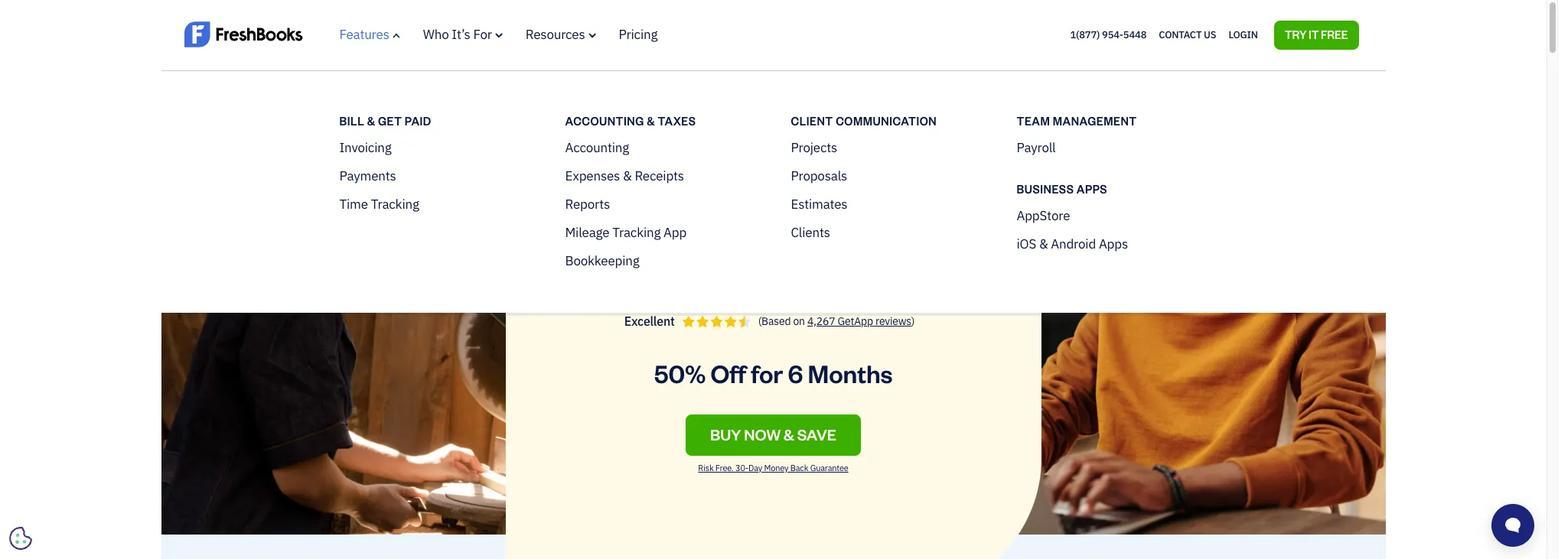 Task type: vqa. For each thing, say whether or not it's contained in the screenshot.
rightmost or
no



Task type: describe. For each thing, give the bounding box(es) containing it.
business apps link
[[1017, 180, 1212, 197]]

(based
[[758, 315, 791, 328]]

time
[[340, 196, 368, 212]]

accounting for accounting
[[565, 139, 629, 156]]

estimates link
[[791, 195, 987, 214]]

for
[[474, 26, 492, 43]]

cookie preferences image
[[9, 528, 32, 551]]

& for expenses
[[623, 167, 632, 184]]

star rating image
[[683, 316, 751, 328]]

get
[[378, 114, 402, 127]]

features
[[340, 26, 390, 43]]

risk free. 30-day money back guarantee link
[[692, 463, 855, 486]]

payroll link
[[1017, 138, 1212, 157]]

try
[[1285, 27, 1307, 41]]

client communication link
[[791, 112, 987, 129]]

bookkeeping
[[565, 252, 640, 269]]

& for accounting
[[647, 114, 655, 127]]

paid
[[405, 114, 432, 127]]

mileage tracking app
[[565, 224, 687, 241]]

time tracking link
[[340, 195, 535, 214]]

features link
[[340, 26, 400, 43]]

ios & android apps link
[[1017, 235, 1212, 254]]

team management
[[1017, 114, 1138, 127]]

team management link
[[1017, 112, 1212, 129]]

contact us link
[[1159, 25, 1217, 45]]

risk free. 30-day money back guarantee
[[699, 463, 849, 474]]

client
[[791, 114, 834, 127]]

accounting & taxes
[[565, 114, 696, 127]]

business apps
[[1017, 182, 1108, 196]]

client communication
[[791, 114, 937, 127]]

5448
[[1124, 28, 1147, 41]]

guarantee
[[811, 463, 849, 474]]

50%
[[654, 358, 706, 390]]

1(877)
[[1071, 28, 1100, 41]]

management
[[1053, 114, 1138, 127]]

it
[[1309, 27, 1320, 41]]

30-
[[736, 463, 749, 474]]

money
[[765, 463, 789, 474]]

freshbooks logo image
[[184, 20, 303, 49]]

projects link
[[791, 138, 987, 157]]

months
[[808, 358, 893, 390]]

who it's for
[[423, 26, 492, 43]]

reports link
[[565, 195, 761, 214]]

bill & get paid
[[340, 114, 432, 127]]

who it's for link
[[423, 26, 503, 43]]

1(877) 954-5448 link
[[1071, 28, 1147, 41]]

& for ios
[[1040, 235, 1049, 252]]

cookie consent banner dialog
[[11, 371, 241, 548]]

bookkeeping link
[[565, 252, 761, 271]]

tracking for time
[[371, 196, 419, 212]]

proposals
[[791, 167, 848, 184]]

on
[[794, 315, 805, 328]]

0 vertical spatial apps
[[1077, 182, 1108, 196]]

android
[[1051, 235, 1097, 252]]

invoicing
[[340, 139, 392, 156]]

time tracking
[[340, 196, 419, 212]]

mileage tracking app link
[[565, 223, 761, 242]]

expenses & receipts link
[[565, 167, 761, 186]]

invoicing link
[[340, 138, 535, 157]]

try it free
[[1285, 27, 1349, 41]]

contact
[[1159, 28, 1202, 41]]

pricing link
[[619, 26, 658, 43]]

excellent
[[625, 314, 675, 329]]

clients link
[[791, 223, 987, 242]]

appstore link
[[1017, 206, 1212, 225]]

payments
[[340, 167, 396, 184]]

day
[[749, 463, 763, 474]]

us
[[1204, 28, 1217, 41]]

for
[[751, 358, 783, 390]]

4,267 getapp reviews link
[[808, 315, 912, 328]]

pricing
[[619, 26, 658, 43]]

team
[[1017, 114, 1051, 127]]



Task type: locate. For each thing, give the bounding box(es) containing it.
& inside expenses & receipts link
[[623, 167, 632, 184]]

tracking inside time tracking link
[[371, 196, 419, 212]]

1(877) 954-5448
[[1071, 28, 1147, 41]]

1 vertical spatial apps
[[1099, 235, 1129, 252]]

& left taxes on the top of page
[[647, 114, 655, 127]]

projects
[[791, 139, 838, 156]]

954-
[[1103, 28, 1124, 41]]

& inside the buy now & save link
[[784, 425, 795, 445]]

tracking
[[371, 196, 419, 212], [613, 224, 661, 241]]

taxes
[[658, 114, 696, 127]]

apps down appstore link
[[1099, 235, 1129, 252]]

bill & get paid link
[[340, 112, 535, 129]]

off
[[711, 358, 746, 390]]

login
[[1229, 28, 1259, 41]]

6
[[788, 358, 803, 390]]

getapp
[[838, 315, 874, 328]]

1 vertical spatial accounting
[[565, 139, 629, 156]]

risk
[[699, 463, 714, 474]]

& right ios
[[1040, 235, 1049, 252]]

tracking down reports link
[[613, 224, 661, 241]]

apps
[[1077, 182, 1108, 196], [1099, 235, 1129, 252]]

try it free link
[[1275, 20, 1359, 50]]

buy now & save link
[[686, 415, 861, 456]]

accounting for accounting & taxes
[[565, 114, 645, 127]]

4,267
[[808, 315, 836, 328]]

ios & android apps
[[1017, 235, 1129, 252]]

& left get
[[367, 114, 376, 127]]

&
[[367, 114, 376, 127], [647, 114, 655, 127], [623, 167, 632, 184], [1040, 235, 1049, 252], [784, 425, 795, 445]]

(based on 4,267 getapp reviews )
[[758, 315, 915, 328]]

& right now
[[784, 425, 795, 445]]

1 vertical spatial tracking
[[613, 224, 661, 241]]

)
[[912, 315, 915, 328]]

buy
[[711, 425, 742, 445]]

0 vertical spatial tracking
[[371, 196, 419, 212]]

0 vertical spatial accounting
[[565, 114, 645, 127]]

resources link
[[526, 26, 596, 43]]

expenses
[[565, 167, 620, 184]]

tracking down payments
[[371, 196, 419, 212]]

accounting & taxes link
[[565, 112, 761, 129]]

free.
[[716, 463, 734, 474]]

reports
[[565, 196, 610, 212]]

save
[[798, 425, 837, 445]]

business
[[1017, 182, 1075, 196]]

payroll
[[1017, 139, 1056, 156]]

1 horizontal spatial tracking
[[613, 224, 661, 241]]

back
[[791, 463, 809, 474]]

now
[[744, 425, 781, 445]]

mileage
[[565, 224, 610, 241]]

expenses & receipts
[[565, 167, 684, 184]]

clients
[[791, 224, 831, 241]]

communication
[[836, 114, 937, 127]]

reviews
[[876, 315, 912, 328]]

& for bill
[[367, 114, 376, 127]]

proposals link
[[791, 167, 987, 186]]

buy now & save
[[711, 425, 837, 445]]

0 horizontal spatial tracking
[[371, 196, 419, 212]]

payments link
[[340, 167, 535, 186]]

appstore
[[1017, 207, 1071, 224]]

ios
[[1017, 235, 1037, 252]]

contact us
[[1159, 28, 1217, 41]]

& inside accounting & taxes link
[[647, 114, 655, 127]]

50% off for 6 months
[[654, 358, 893, 390]]

& left receipts
[[623, 167, 632, 184]]

accounting link
[[565, 138, 761, 157]]

1 accounting from the top
[[565, 114, 645, 127]]

who
[[423, 26, 449, 43]]

free
[[1322, 27, 1349, 41]]

apps up appstore link
[[1077, 182, 1108, 196]]

bill
[[340, 114, 365, 127]]

login link
[[1229, 25, 1259, 45]]

accounting
[[565, 114, 645, 127], [565, 139, 629, 156]]

& inside ios & android apps link
[[1040, 235, 1049, 252]]

tracking inside mileage tracking app link
[[613, 224, 661, 241]]

estimates
[[791, 196, 848, 212]]

app
[[664, 224, 687, 241]]

resources
[[526, 26, 585, 43]]

2 accounting from the top
[[565, 139, 629, 156]]

& inside the bill & get paid link
[[367, 114, 376, 127]]

receipts
[[635, 167, 684, 184]]

tracking for mileage
[[613, 224, 661, 241]]

it's
[[452, 26, 471, 43]]



